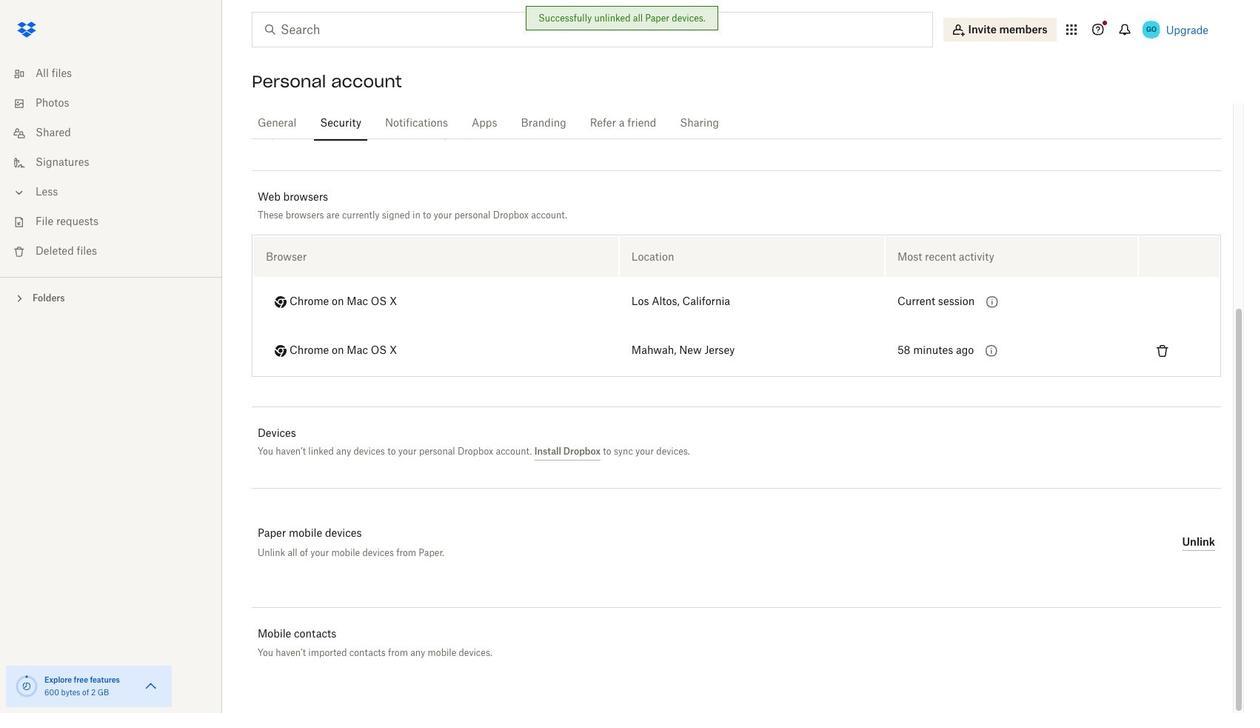 Task type: describe. For each thing, give the bounding box(es) containing it.
Search text field
[[281, 21, 902, 39]]

quota usage image
[[15, 675, 39, 699]]

end session element
[[1140, 237, 1220, 277]]



Task type: vqa. For each thing, say whether or not it's contained in the screenshot.
Less image
yes



Task type: locate. For each thing, give the bounding box(es) containing it.
quota usage progress bar
[[15, 675, 39, 699]]

dropbox image
[[12, 15, 41, 44]]

list
[[0, 50, 222, 277]]

less image
[[12, 185, 27, 200]]

tab list
[[252, 104, 1222, 142]]



